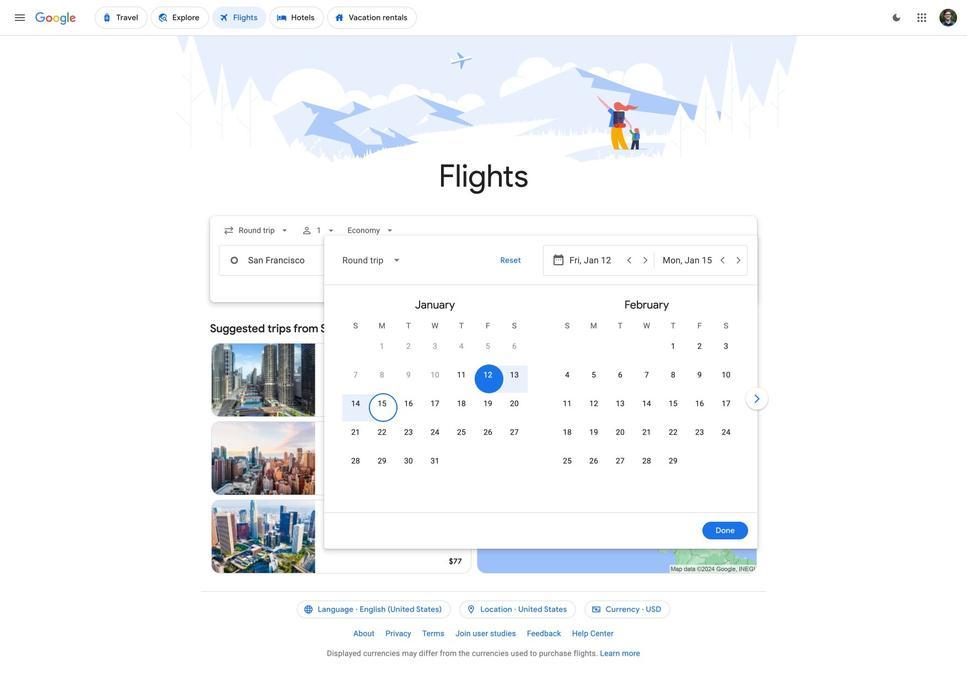 Task type: locate. For each thing, give the bounding box(es) containing it.
sat, jan 27 element
[[510, 427, 519, 438]]

wed, jan 3 element
[[433, 341, 437, 352]]

tue, jan 30 element
[[404, 456, 413, 467]]

change appearance image
[[884, 4, 910, 31]]

grid
[[329, 290, 753, 519]]

row up wed, feb 21 element
[[554, 393, 740, 425]]

tue, feb 6 element
[[618, 370, 623, 381]]

alaska and united image
[[324, 376, 333, 384]]

None text field
[[219, 245, 374, 276]]

next image
[[744, 386, 771, 412]]

fri, jan 12, departure date. element
[[484, 370, 493, 381]]

sat, feb 10 element
[[722, 370, 731, 381]]

mon, jan 1 element
[[380, 341, 384, 352]]

thu, feb 1 element
[[671, 341, 676, 352]]

grid inside the flight search box
[[329, 290, 753, 519]]

mon, jan 8 element
[[380, 370, 384, 381]]

wed, feb 14 element
[[643, 398, 651, 409]]

mon, jan 22 element
[[378, 427, 387, 438]]

tue, feb 27 element
[[616, 456, 625, 467]]

row up wed, jan 17 element
[[343, 365, 528, 396]]

row
[[369, 331, 528, 367], [660, 331, 740, 367], [343, 365, 528, 396], [554, 365, 740, 396], [343, 393, 528, 425], [554, 393, 740, 425], [343, 422, 528, 453], [554, 422, 740, 453], [343, 451, 448, 482], [554, 451, 687, 482]]

Departure text field
[[570, 245, 646, 275]]

row up fri, feb 9 element
[[660, 331, 740, 367]]

1 row group from the left
[[329, 290, 541, 508]]

Return text field
[[663, 245, 714, 275]]

sat, feb 24 element
[[722, 427, 731, 438]]

wed, jan 24 element
[[431, 427, 440, 438]]

sat, feb 3 element
[[724, 341, 729, 352]]

fri, jan 5 element
[[486, 341, 490, 352]]

126 US dollars text field
[[446, 400, 462, 410]]

Flight search field
[[201, 216, 771, 549]]

fri, feb 9 element
[[698, 370, 702, 381]]

sun, jan 7 element
[[354, 370, 358, 381]]

row up wed, jan 24 'element'
[[343, 393, 528, 425]]

delta image
[[324, 532, 333, 541]]

None field
[[219, 221, 295, 240], [343, 221, 400, 240], [334, 247, 410, 274], [219, 221, 295, 240], [343, 221, 400, 240], [334, 247, 410, 274]]

thu, jan 11 element
[[457, 370, 466, 381]]

sat, jan 6 element
[[512, 341, 517, 352]]

mon, feb 12 element
[[590, 398, 598, 409]]

sun, jan 21 element
[[351, 427, 360, 438]]

wed, jan 31 element
[[431, 456, 440, 467]]

fri, feb 23 element
[[695, 427, 704, 438]]

wed, feb 21 element
[[643, 427, 651, 438]]

thu, jan 25 element
[[457, 427, 466, 438]]

Return text field
[[663, 245, 739, 275]]

sun, feb 11 element
[[563, 398, 572, 409]]

tue, jan 23 element
[[404, 427, 413, 438]]

row group
[[329, 290, 541, 508], [541, 290, 753, 508]]



Task type: vqa. For each thing, say whether or not it's contained in the screenshot.
Wed, Jan 17 element
yes



Task type: describe. For each thing, give the bounding box(es) containing it.
sun, jan 28 element
[[351, 456, 360, 467]]

sat, jan 20 element
[[510, 398, 519, 409]]

mon, feb 5 element
[[592, 370, 596, 381]]

sun, feb 4 element
[[565, 370, 570, 381]]

thu, jan 18 element
[[457, 398, 466, 409]]

sun, feb 25 element
[[563, 456, 572, 467]]

tue, jan 9 element
[[406, 370, 411, 381]]

sat, jan 13 element
[[510, 370, 519, 381]]

thu, feb 15 element
[[669, 398, 678, 409]]

suggested trips from san francisco region
[[210, 315, 757, 578]]

thu, feb 29 element
[[669, 456, 678, 467]]

wed, feb 28 element
[[643, 456, 651, 467]]

row up "wed, feb 28" element
[[554, 422, 740, 453]]

thu, feb 22 element
[[669, 427, 678, 438]]

tue, jan 16 element
[[404, 398, 413, 409]]

2 row group from the left
[[541, 290, 753, 508]]

tue, feb 13 element
[[616, 398, 625, 409]]

wed, feb 7 element
[[645, 370, 649, 381]]

wed, jan 10 element
[[431, 370, 440, 381]]

mon, jan 29 element
[[378, 456, 387, 467]]

tue, jan 2 element
[[406, 341, 411, 352]]

sun, feb 18 element
[[563, 427, 572, 438]]

wed, jan 17 element
[[431, 398, 440, 409]]

row up wed, jan 31 element
[[343, 422, 528, 453]]

fri, jan 19 element
[[484, 398, 493, 409]]

sun, jan 14 element
[[351, 398, 360, 409]]

thu, jan 4 element
[[459, 341, 464, 352]]

tue, feb 20 element
[[616, 427, 625, 438]]

fri, jan 26 element
[[484, 427, 493, 438]]

row up the wed, feb 14 element
[[554, 365, 740, 396]]

row down mon, jan 22 element
[[343, 451, 448, 482]]

row up 'wed, jan 10' element at the left of page
[[369, 331, 528, 367]]

row down tue, feb 20 element
[[554, 451, 687, 482]]

mon, feb 26 element
[[590, 456, 598, 467]]

mon, jan 15, return date. element
[[378, 398, 387, 409]]

frontier and spirit image
[[324, 454, 333, 463]]

sat, feb 17 element
[[722, 398, 731, 409]]

main menu image
[[13, 11, 26, 24]]

mon, feb 19 element
[[590, 427, 598, 438]]

77 US dollars text field
[[449, 557, 462, 566]]

thu, feb 8 element
[[671, 370, 676, 381]]

Departure text field
[[570, 245, 620, 275]]

fri, feb 2 element
[[698, 341, 702, 352]]

fri, feb 16 element
[[695, 398, 704, 409]]



